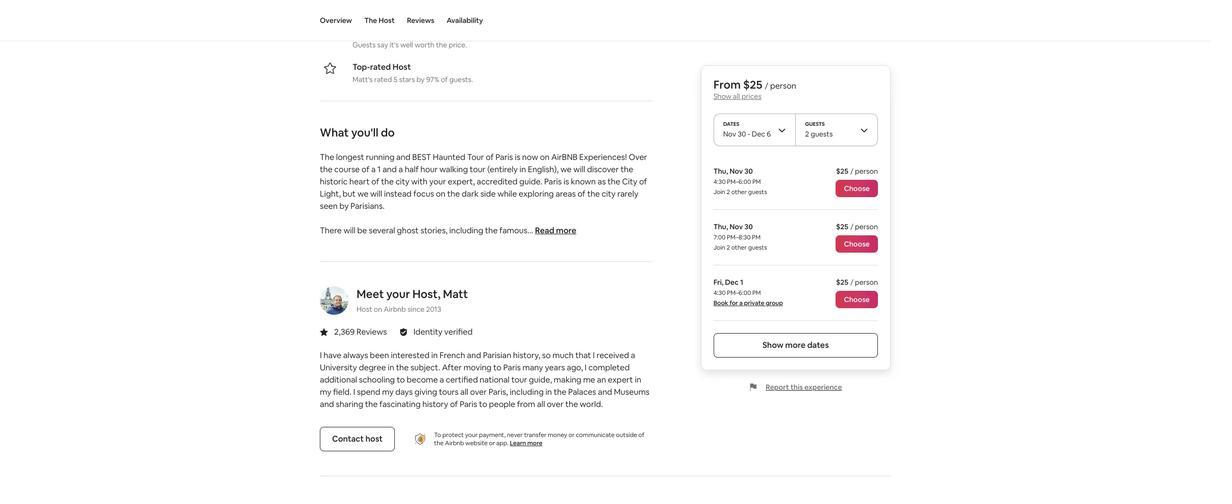 Task type: vqa. For each thing, say whether or not it's contained in the screenshot.
"AirBNB"
yes



Task type: describe. For each thing, give the bounding box(es) containing it.
$25 inside from $25 / person show all prices
[[743, 78, 763, 92]]

7:00
[[714, 234, 726, 242]]

have
[[324, 351, 342, 361]]

subject.
[[411, 363, 440, 374]]

guests 2 guests
[[806, 121, 833, 139]]

guests for say
[[353, 40, 376, 49]]

1 horizontal spatial to
[[479, 400, 487, 410]]

from $25 / person show all prices
[[714, 78, 797, 101]]

degree
[[359, 363, 386, 374]]

paris down certified at left
[[460, 400, 477, 410]]

prices
[[742, 92, 762, 101]]

days
[[396, 387, 413, 398]]

website
[[466, 440, 488, 448]]

on inside meet your host, matt host on airbnb since 2013
[[374, 305, 382, 314]]

spend
[[357, 387, 380, 398]]

outside
[[616, 432, 637, 440]]

experience
[[805, 383, 842, 392]]

person for thu, nov 30 7:00 pm–8:30 pm join 2 other guests
[[855, 223, 878, 232]]

overview
[[320, 16, 352, 25]]

availability button
[[447, 0, 483, 41]]

dates nov 30 - dec 6
[[724, 121, 771, 139]]

0 vertical spatial to
[[494, 363, 502, 374]]

there
[[320, 226, 342, 236]]

show all prices button
[[714, 92, 762, 101]]

1 vertical spatial rated
[[374, 75, 392, 84]]

the host
[[364, 16, 395, 25]]

other for thu, nov 30 4:30 pm–6:00 pm join 2 other guests
[[732, 188, 747, 196]]

heart
[[349, 177, 370, 187]]

0 horizontal spatial is
[[515, 152, 521, 163]]

nov for -
[[724, 130, 737, 139]]

30 for dec
[[738, 130, 746, 139]]

paris down english), on the left top
[[544, 177, 562, 187]]

1 vertical spatial all
[[461, 387, 469, 398]]

$25 for fri, dec 1 4:30 pm–6:00 pm book for a private group
[[837, 278, 849, 287]]

identity
[[414, 327, 443, 338]]

pm–6:00 for dec
[[727, 289, 751, 298]]

the up historic
[[320, 164, 333, 175]]

focus
[[414, 189, 434, 200]]

2 for thu, nov 30 4:30 pm–6:00 pm join 2 other guests
[[727, 188, 730, 196]]

now
[[522, 152, 538, 163]]

you'll
[[351, 126, 379, 140]]

paris up (entirely
[[496, 152, 513, 163]]

airbnb inside meet your host, matt host on airbnb since 2013
[[384, 305, 406, 314]]

in up the museums
[[635, 375, 642, 386]]

person inside from $25 / person show all prices
[[770, 81, 797, 91]]

5
[[394, 75, 398, 84]]

2 for thu, nov 30 7:00 pm–8:30 pm join 2 other guests
[[727, 244, 730, 252]]

tour inside the longest running and best haunted tour of paris is now on airbnb experiences!  over the course of a 1 and a half hour walking tour (entirely in english), we will discover the historic heart of the city with your expert, accredited guide.  paris is known as the city of light, but we will instead focus on the dark side while exploring areas of the city rarely seen by parisians.
[[470, 164, 486, 175]]

exploring
[[519, 189, 554, 200]]

/ for thu, nov 30 7:00 pm–8:30 pm join 2 other guests
[[851, 223, 854, 232]]

history,
[[513, 351, 541, 361]]

to protect your payment, never transfer money or communicate outside of the airbnb website or app.
[[434, 432, 645, 448]]

top-rated host matt's rated 5 stars by 97% of guests.
[[353, 62, 473, 84]]

of right heart
[[372, 177, 379, 187]]

book
[[714, 300, 729, 308]]

parisian
[[483, 351, 512, 361]]

guests for thu, nov 30 7:00 pm–8:30 pm join 2 other guests
[[748, 244, 767, 252]]

/ inside from $25 / person show all prices
[[765, 81, 769, 91]]

and down running
[[383, 164, 397, 175]]

1 vertical spatial is
[[564, 177, 569, 187]]

an
[[597, 375, 606, 386]]

and up moving
[[467, 351, 481, 361]]

1 vertical spatial on
[[436, 189, 446, 200]]

1 horizontal spatial or
[[569, 432, 575, 440]]

price.
[[449, 40, 467, 49]]

say
[[377, 40, 388, 49]]

giving
[[415, 387, 437, 398]]

english),
[[528, 164, 559, 175]]

protect
[[443, 432, 464, 440]]

0 vertical spatial reviews
[[407, 16, 435, 25]]

/ for fri, dec 1 4:30 pm–6:00 pm book for a private group
[[851, 278, 854, 287]]

1 vertical spatial to
[[397, 375, 405, 386]]

as
[[598, 177, 606, 187]]

rarely
[[618, 189, 639, 200]]

choose link for thu, nov 30 4:30 pm–6:00 pm join 2 other guests
[[836, 180, 878, 198]]

be
[[357, 226, 367, 236]]

0 vertical spatial over
[[470, 387, 487, 398]]

dates
[[808, 340, 829, 351]]

thu, nov 30 7:00 pm–8:30 pm join 2 other guests
[[714, 223, 767, 252]]

person for fri, dec 1 4:30 pm–6:00 pm book for a private group
[[855, 278, 878, 287]]

0 horizontal spatial or
[[489, 440, 495, 448]]

this
[[791, 383, 803, 392]]

sharing
[[336, 400, 363, 410]]

a inside fri, dec 1 4:30 pm–6:00 pm book for a private group
[[740, 300, 743, 308]]

pm for thu, nov 30 7:00 pm–8:30 pm join 2 other guests
[[752, 234, 761, 242]]

2 inside guests 2 guests
[[806, 130, 810, 139]]

person for thu, nov 30 4:30 pm–6:00 pm join 2 other guests
[[855, 167, 878, 176]]

interested
[[391, 351, 430, 361]]

thu, for thu, nov 30 7:00 pm–8:30 pm join 2 other guests
[[714, 223, 728, 232]]

nov for 4:30
[[730, 167, 743, 176]]

your inside 'to protect your payment, never transfer money or communicate outside of the airbnb website or app.'
[[465, 432, 478, 440]]

2013
[[426, 305, 441, 314]]

join for thu, nov 30 7:00 pm–8:30 pm join 2 other guests
[[714, 244, 726, 252]]

$25 for thu, nov 30 7:00 pm–8:30 pm join 2 other guests
[[837, 223, 849, 232]]

that
[[576, 351, 591, 361]]

expert
[[608, 375, 633, 386]]

i left have
[[320, 351, 322, 361]]

book for a private group link
[[714, 300, 783, 308]]

learn
[[510, 440, 526, 448]]

guests say it's well worth the price.
[[353, 40, 467, 49]]

choose for fri, dec 1 4:30 pm–6:00 pm book for a private group
[[844, 296, 870, 305]]

show more dates link
[[714, 334, 878, 358]]

nov for 7:00
[[730, 223, 743, 232]]

years
[[545, 363, 565, 374]]

your inside the longest running and best haunted tour of paris is now on airbnb experiences!  over the course of a 1 and a half hour walking tour (entirely in english), we will discover the historic heart of the city with your expert, accredited guide.  paris is known as the city of light, but we will instead focus on the dark side while exploring areas of the city rarely seen by parisians.
[[429, 177, 446, 187]]

a left half
[[399, 164, 403, 175]]

never
[[507, 432, 523, 440]]

by inside top-rated host matt's rated 5 stars by 97% of guests.
[[417, 75, 425, 84]]

half
[[405, 164, 419, 175]]

(entirely
[[488, 164, 518, 175]]

1 horizontal spatial will
[[370, 189, 382, 200]]

join for thu, nov 30 4:30 pm–6:00 pm join 2 other guests
[[714, 188, 726, 196]]

of right tour
[[486, 152, 494, 163]]

4:30 for thu,
[[714, 178, 726, 186]]

discover
[[587, 164, 619, 175]]

from
[[517, 400, 536, 410]]

contact
[[332, 434, 364, 445]]

fri,
[[714, 278, 724, 287]]

guests inside guests 2 guests
[[811, 130, 833, 139]]

group
[[766, 300, 783, 308]]

verified
[[444, 327, 473, 338]]

i right field.
[[353, 387, 355, 398]]

a right the received
[[631, 351, 636, 361]]

fascinating
[[380, 400, 421, 410]]

so
[[542, 351, 551, 361]]

1 vertical spatial over
[[547, 400, 564, 410]]

pm for fri, dec 1 4:30 pm–6:00 pm book for a private group
[[753, 289, 761, 298]]

world.
[[580, 400, 603, 410]]

been
[[370, 351, 389, 361]]

always
[[343, 351, 368, 361]]

the left famous…
[[485, 226, 498, 236]]

reviews button
[[407, 0, 435, 41]]

the left price.
[[436, 40, 447, 49]]

the for the longest running and best haunted tour of paris is now on airbnb experiences!  over the course of a 1 and a half hour walking tour (entirely in english), we will discover the historic heart of the city with your expert, accredited guide.  paris is known as the city of light, but we will instead focus on the dark side while exploring areas of the city rarely seen by parisians.
[[320, 152, 334, 163]]

read more
[[535, 226, 577, 236]]

the for the host
[[364, 16, 377, 25]]

paris down history,
[[503, 363, 521, 374]]

matt
[[443, 287, 468, 302]]

-
[[748, 130, 751, 139]]

overview button
[[320, 0, 352, 41]]

tours
[[439, 387, 459, 398]]

0 vertical spatial including
[[450, 226, 483, 236]]

read more button
[[535, 225, 577, 237]]

host,
[[413, 287, 441, 302]]

the up instead
[[381, 177, 394, 187]]

dark
[[462, 189, 479, 200]]

1 inside fri, dec 1 4:30 pm–6:00 pm book for a private group
[[741, 278, 744, 287]]

university
[[320, 363, 357, 374]]

host inside meet your host, matt host on airbnb since 2013
[[357, 305, 372, 314]]

learn more link
[[510, 440, 543, 448]]

30 for pm–8:30
[[745, 223, 753, 232]]

contact host button
[[320, 428, 395, 452]]

the down spend
[[365, 400, 378, 410]]

the down making
[[554, 387, 567, 398]]

longest
[[336, 152, 364, 163]]

communicate
[[576, 432, 615, 440]]

the inside 'to protect your payment, never transfer money or communicate outside of the airbnb website or app.'
[[434, 440, 444, 448]]

report this experience
[[766, 383, 842, 392]]

contact host
[[332, 434, 383, 445]]

field.
[[333, 387, 352, 398]]

people
[[489, 400, 515, 410]]

pm–6:00 for nov
[[727, 178, 751, 186]]

airbnb inside 'to protect your payment, never transfer money or communicate outside of the airbnb website or app.'
[[445, 440, 464, 448]]

30 for pm–6:00
[[745, 167, 753, 176]]

1 vertical spatial we
[[358, 189, 369, 200]]

and down field.
[[320, 400, 334, 410]]



Task type: locate. For each thing, give the bounding box(es) containing it.
the down as
[[588, 189, 600, 200]]

pm–6:00 up for
[[727, 289, 751, 298]]

on
[[540, 152, 550, 163], [436, 189, 446, 200], [374, 305, 382, 314]]

0 horizontal spatial your
[[386, 287, 410, 302]]

1 other from the top
[[732, 188, 747, 196]]

transfer
[[524, 432, 547, 440]]

tour inside i  have always been interested in french and parisian history, so much that i received a university degree in the subject.  after moving to paris many years ago, i completed additional schooling to become a certified national tour guide, making me an expert in my field.  i spend my days giving tours all over paris, including in the palaces and museums and sharing the fascinating history of paris to people from all over the world.
[[512, 375, 527, 386]]

2 vertical spatial $25 / person
[[837, 278, 878, 287]]

3 pm from the top
[[753, 289, 761, 298]]

all down certified at left
[[461, 387, 469, 398]]

other inside thu, nov 30 4:30 pm–6:00 pm join 2 other guests
[[732, 188, 747, 196]]

2 vertical spatial your
[[465, 432, 478, 440]]

2 vertical spatial 30
[[745, 223, 753, 232]]

1 pm from the top
[[753, 178, 761, 186]]

show down group at the right bottom of page
[[763, 340, 784, 351]]

on up english), on the left top
[[540, 152, 550, 163]]

join down 7:00
[[714, 244, 726, 252]]

join inside thu, nov 30 7:00 pm–8:30 pm join 2 other guests
[[714, 244, 726, 252]]

by down but
[[340, 201, 349, 212]]

1 vertical spatial 2
[[727, 188, 730, 196]]

french
[[440, 351, 465, 361]]

host
[[379, 16, 395, 25], [393, 62, 411, 72], [357, 305, 372, 314]]

nov down the dates
[[724, 130, 737, 139]]

pm inside thu, nov 30 4:30 pm–6:00 pm join 2 other guests
[[753, 178, 761, 186]]

0 horizontal spatial we
[[358, 189, 369, 200]]

0 vertical spatial is
[[515, 152, 521, 163]]

your right protect
[[465, 432, 478, 440]]

0 vertical spatial city
[[396, 177, 410, 187]]

pm–6:00 down -
[[727, 178, 751, 186]]

2 pm–6:00 from the top
[[727, 289, 751, 298]]

4:30 for fri,
[[714, 289, 726, 298]]

1 vertical spatial reviews
[[357, 327, 387, 338]]

side
[[481, 189, 496, 200]]

0 vertical spatial thu,
[[714, 167, 728, 176]]

more for learn
[[528, 440, 543, 448]]

city down as
[[602, 189, 616, 200]]

show inside from $25 / person show all prices
[[714, 92, 732, 101]]

of up heart
[[362, 164, 370, 175]]

do
[[381, 126, 395, 140]]

more for show
[[786, 340, 806, 351]]

thu, nov 30 4:30 pm–6:00 pm join 2 other guests
[[714, 167, 767, 196]]

meet your host, matt host on airbnb since 2013
[[357, 287, 468, 314]]

choose link for thu, nov 30 7:00 pm–8:30 pm join 2 other guests
[[836, 236, 878, 253]]

of right city
[[639, 177, 647, 187]]

2 choose from the top
[[844, 240, 870, 249]]

schooling
[[359, 375, 395, 386]]

1 vertical spatial will
[[370, 189, 382, 200]]

2 vertical spatial choose link
[[836, 291, 878, 309]]

30 inside thu, nov 30 7:00 pm–8:30 pm join 2 other guests
[[745, 223, 753, 232]]

to
[[494, 363, 502, 374], [397, 375, 405, 386], [479, 400, 487, 410]]

moving
[[464, 363, 492, 374]]

0 vertical spatial show
[[714, 92, 732, 101]]

1 vertical spatial thu,
[[714, 223, 728, 232]]

97%
[[426, 75, 440, 84]]

all right from
[[537, 400, 545, 410]]

1 horizontal spatial on
[[436, 189, 446, 200]]

guests inside guests 2 guests
[[806, 121, 825, 128]]

host up stars
[[393, 62, 411, 72]]

my left field.
[[320, 387, 332, 398]]

0 horizontal spatial the
[[320, 152, 334, 163]]

the inside the longest running and best haunted tour of paris is now on airbnb experiences!  over the course of a 1 and a half hour walking tour (entirely in english), we will discover the historic heart of the city with your expert, accredited guide.  paris is known as the city of light, but we will instead focus on the dark side while exploring areas of the city rarely seen by parisians.
[[320, 152, 334, 163]]

the down palaces
[[566, 400, 578, 410]]

2,369 reviews
[[334, 327, 387, 338]]

with
[[411, 177, 428, 187]]

many
[[523, 363, 543, 374]]

1 horizontal spatial reviews
[[407, 16, 435, 25]]

0 horizontal spatial guests
[[353, 40, 376, 49]]

2 vertical spatial host
[[357, 305, 372, 314]]

2 inside thu, nov 30 7:00 pm–8:30 pm join 2 other guests
[[727, 244, 730, 252]]

learn more about the host, matt. image
[[320, 287, 349, 315], [320, 287, 349, 315]]

0 vertical spatial pm–6:00
[[727, 178, 751, 186]]

1 vertical spatial nov
[[730, 167, 743, 176]]

well
[[401, 40, 413, 49]]

0 vertical spatial will
[[574, 164, 586, 175]]

1 down running
[[378, 164, 381, 175]]

in down been
[[388, 363, 394, 374]]

0 horizontal spatial will
[[344, 226, 356, 236]]

host inside top-rated host matt's rated 5 stars by 97% of guests.
[[393, 62, 411, 72]]

1 vertical spatial city
[[602, 189, 616, 200]]

1 horizontal spatial more
[[556, 226, 577, 236]]

1 vertical spatial pm–6:00
[[727, 289, 751, 298]]

1 vertical spatial by
[[340, 201, 349, 212]]

2 up thu, nov 30 7:00 pm–8:30 pm join 2 other guests
[[727, 188, 730, 196]]

0 vertical spatial we
[[561, 164, 572, 175]]

to up the days
[[397, 375, 405, 386]]

hour
[[421, 164, 438, 175]]

host up say
[[379, 16, 395, 25]]

$25 for thu, nov 30 4:30 pm–6:00 pm join 2 other guests
[[837, 167, 849, 176]]

running
[[366, 152, 395, 163]]

or right money
[[569, 432, 575, 440]]

other for thu, nov 30 7:00 pm–8:30 pm join 2 other guests
[[732, 244, 747, 252]]

2 join from the top
[[714, 244, 726, 252]]

1 horizontal spatial airbnb
[[445, 440, 464, 448]]

other inside thu, nov 30 7:00 pm–8:30 pm join 2 other guests
[[732, 244, 747, 252]]

ghost
[[397, 226, 419, 236]]

2 vertical spatial guests
[[748, 244, 767, 252]]

0 vertical spatial guests
[[811, 130, 833, 139]]

1 my from the left
[[320, 387, 332, 398]]

more right read
[[556, 226, 577, 236]]

0 horizontal spatial airbnb
[[384, 305, 406, 314]]

1 pm–6:00 from the top
[[727, 178, 751, 186]]

reviews up worth
[[407, 16, 435, 25]]

ago,
[[567, 363, 583, 374]]

nov inside thu, nov 30 4:30 pm–6:00 pm join 2 other guests
[[730, 167, 743, 176]]

paris
[[496, 152, 513, 163], [544, 177, 562, 187], [503, 363, 521, 374], [460, 400, 477, 410]]

2 thu, from the top
[[714, 223, 728, 232]]

over left paris,
[[470, 387, 487, 398]]

thu, inside thu, nov 30 7:00 pm–8:30 pm join 2 other guests
[[714, 223, 728, 232]]

what
[[320, 126, 349, 140]]

of right 97%
[[441, 75, 448, 84]]

there will be several ghost stories, including the famous…
[[320, 226, 535, 236]]

2 horizontal spatial to
[[494, 363, 502, 374]]

30
[[738, 130, 746, 139], [745, 167, 753, 176], [745, 223, 753, 232]]

instead
[[384, 189, 412, 200]]

1 inside the longest running and best haunted tour of paris is now on airbnb experiences!  over the course of a 1 and a half hour walking tour (entirely in english), we will discover the historic heart of the city with your expert, accredited guide.  paris is known as the city of light, but we will instead focus on the dark side while exploring areas of the city rarely seen by parisians.
[[378, 164, 381, 175]]

guests inside thu, nov 30 4:30 pm–6:00 pm join 2 other guests
[[748, 188, 767, 196]]

more for read
[[556, 226, 577, 236]]

0 vertical spatial 4:30
[[714, 178, 726, 186]]

1 vertical spatial guests
[[806, 121, 825, 128]]

0 vertical spatial dec
[[752, 130, 766, 139]]

or
[[569, 432, 575, 440], [489, 440, 495, 448]]

0 vertical spatial on
[[540, 152, 550, 163]]

several
[[369, 226, 395, 236]]

choose link for fri, dec 1 4:30 pm–6:00 pm book for a private group
[[836, 291, 878, 309]]

1 horizontal spatial your
[[429, 177, 446, 187]]

1 $25 / person from the top
[[837, 167, 878, 176]]

1 vertical spatial dec
[[725, 278, 739, 287]]

1 horizontal spatial including
[[510, 387, 544, 398]]

a down running
[[371, 164, 376, 175]]

pm inside thu, nov 30 7:00 pm–8:30 pm join 2 other guests
[[752, 234, 761, 242]]

airbnb
[[552, 152, 578, 163]]

tour
[[470, 164, 486, 175], [512, 375, 527, 386]]

city
[[622, 177, 638, 187]]

since
[[408, 305, 425, 314]]

$25 / person for thu, nov 30 7:00 pm–8:30 pm join 2 other guests
[[837, 223, 878, 232]]

choose
[[844, 184, 870, 193], [844, 240, 870, 249], [844, 296, 870, 305]]

1 choose from the top
[[844, 184, 870, 193]]

2 inside thu, nov 30 4:30 pm–6:00 pm join 2 other guests
[[727, 188, 730, 196]]

in
[[520, 164, 526, 175], [431, 351, 438, 361], [388, 363, 394, 374], [635, 375, 642, 386], [546, 387, 552, 398]]

my left the days
[[382, 387, 394, 398]]

0 horizontal spatial to
[[397, 375, 405, 386]]

tour down "many"
[[512, 375, 527, 386]]

host down meet
[[357, 305, 372, 314]]

0 vertical spatial host
[[379, 16, 395, 25]]

other up thu, nov 30 7:00 pm–8:30 pm join 2 other guests
[[732, 188, 747, 196]]

0 vertical spatial pm
[[753, 178, 761, 186]]

guests
[[811, 130, 833, 139], [748, 188, 767, 196], [748, 244, 767, 252]]

2 choose link from the top
[[836, 236, 878, 253]]

palaces
[[568, 387, 597, 398]]

3 choose link from the top
[[836, 291, 878, 309]]

1 choose link from the top
[[836, 180, 878, 198]]

1 vertical spatial $25 / person
[[837, 223, 878, 232]]

stories,
[[421, 226, 448, 236]]

the right as
[[608, 177, 621, 187]]

0 horizontal spatial by
[[340, 201, 349, 212]]

nov inside 'dates nov 30 - dec 6'
[[724, 130, 737, 139]]

3 choose from the top
[[844, 296, 870, 305]]

1 horizontal spatial over
[[547, 400, 564, 410]]

4:30 inside thu, nov 30 4:30 pm–6:00 pm join 2 other guests
[[714, 178, 726, 186]]

the inside button
[[364, 16, 377, 25]]

over
[[470, 387, 487, 398], [547, 400, 564, 410]]

0 horizontal spatial on
[[374, 305, 382, 314]]

30 inside 'dates nov 30 - dec 6'
[[738, 130, 746, 139]]

choose for thu, nov 30 7:00 pm–8:30 pm join 2 other guests
[[844, 240, 870, 249]]

0 horizontal spatial including
[[450, 226, 483, 236]]

pm inside fri, dec 1 4:30 pm–6:00 pm book for a private group
[[753, 289, 761, 298]]

dec right -
[[752, 130, 766, 139]]

2 4:30 from the top
[[714, 289, 726, 298]]

more inside button
[[556, 226, 577, 236]]

$25 / person for fri, dec 1 4:30 pm–6:00 pm book for a private group
[[837, 278, 878, 287]]

pm–6:00 inside fri, dec 1 4:30 pm–6:00 pm book for a private group
[[727, 289, 751, 298]]

dec inside 'dates nov 30 - dec 6'
[[752, 130, 766, 139]]

pm for thu, nov 30 4:30 pm–6:00 pm join 2 other guests
[[753, 178, 761, 186]]

dec right fri,
[[725, 278, 739, 287]]

0 vertical spatial guests
[[353, 40, 376, 49]]

0 vertical spatial join
[[714, 188, 726, 196]]

2 horizontal spatial on
[[540, 152, 550, 163]]

0 horizontal spatial city
[[396, 177, 410, 187]]

1 join from the top
[[714, 188, 726, 196]]

seen
[[320, 201, 338, 212]]

2 vertical spatial to
[[479, 400, 487, 410]]

private
[[744, 300, 765, 308]]

the up city
[[621, 164, 634, 175]]

rated left 5
[[374, 75, 392, 84]]

top-
[[353, 62, 370, 72]]

all inside from $25 / person show all prices
[[733, 92, 740, 101]]

guests for 2
[[806, 121, 825, 128]]

guide,
[[529, 375, 552, 386]]

is up areas
[[564, 177, 569, 187]]

thu, for thu, nov 30 4:30 pm–6:00 pm join 2 other guests
[[714, 167, 728, 176]]

we
[[561, 164, 572, 175], [358, 189, 369, 200]]

what you'll do
[[320, 126, 395, 140]]

tour down tour
[[470, 164, 486, 175]]

in up subject.
[[431, 351, 438, 361]]

dec inside fri, dec 1 4:30 pm–6:00 pm book for a private group
[[725, 278, 739, 287]]

i
[[320, 351, 322, 361], [593, 351, 595, 361], [585, 363, 587, 374], [353, 387, 355, 398]]

worth
[[415, 40, 435, 49]]

the left longest
[[320, 152, 334, 163]]

including right stories,
[[450, 226, 483, 236]]

and down an
[[598, 387, 612, 398]]

more left dates
[[786, 340, 806, 351]]

including up from
[[510, 387, 544, 398]]

1 horizontal spatial tour
[[512, 375, 527, 386]]

2 my from the left
[[382, 387, 394, 398]]

i right ago,
[[585, 363, 587, 374]]

airbnb left since
[[384, 305, 406, 314]]

0 vertical spatial tour
[[470, 164, 486, 175]]

join up 7:00
[[714, 188, 726, 196]]

by inside the longest running and best haunted tour of paris is now on airbnb experiences!  over the course of a 1 and a half hour walking tour (entirely in english), we will discover the historic heart of the city with your expert, accredited guide.  paris is known as the city of light, but we will instead focus on the dark side while exploring areas of the city rarely seen by parisians.
[[340, 201, 349, 212]]

2 horizontal spatial all
[[733, 92, 740, 101]]

1 vertical spatial the
[[320, 152, 334, 163]]

or left app.
[[489, 440, 495, 448]]

will left be
[[344, 226, 356, 236]]

the down expert,
[[447, 189, 460, 200]]

while
[[498, 189, 517, 200]]

of inside 'to protect your payment, never transfer money or communicate outside of the airbnb website or app.'
[[639, 432, 645, 440]]

completed
[[589, 363, 630, 374]]

airbnb right to
[[445, 440, 464, 448]]

rated up 'matt's' at the left
[[370, 62, 391, 72]]

received
[[597, 351, 629, 361]]

a up tours
[[440, 375, 444, 386]]

1 vertical spatial tour
[[512, 375, 527, 386]]

2 vertical spatial will
[[344, 226, 356, 236]]

a right for
[[740, 300, 743, 308]]

1 vertical spatial 1
[[741, 278, 744, 287]]

0 horizontal spatial my
[[320, 387, 332, 398]]

30 up pm–8:30
[[745, 223, 753, 232]]

to
[[434, 432, 441, 440]]

the left website at the left of page
[[434, 440, 444, 448]]

to down parisian
[[494, 363, 502, 374]]

30 down -
[[745, 167, 753, 176]]

2 other from the top
[[732, 244, 747, 252]]

city
[[396, 177, 410, 187], [602, 189, 616, 200]]

meet
[[357, 287, 384, 302]]

including inside i  have always been interested in french and parisian history, so much that i received a university degree in the subject.  after moving to paris many years ago, i completed additional schooling to become a certified national tour guide, making me an expert in my field.  i spend my days giving tours all over paris, including in the palaces and museums and sharing the fascinating history of paris to people from all over the world.
[[510, 387, 544, 398]]

6
[[767, 130, 771, 139]]

national
[[480, 375, 510, 386]]

$25 / person for thu, nov 30 4:30 pm–6:00 pm join 2 other guests
[[837, 167, 878, 176]]

choose for thu, nov 30 4:30 pm–6:00 pm join 2 other guests
[[844, 184, 870, 193]]

by
[[417, 75, 425, 84], [340, 201, 349, 212]]

in inside the longest running and best haunted tour of paris is now on airbnb experiences!  over the course of a 1 and a half hour walking tour (entirely in english), we will discover the historic heart of the city with your expert, accredited guide.  paris is known as the city of light, but we will instead focus on the dark side while exploring areas of the city rarely seen by parisians.
[[520, 164, 526, 175]]

1 vertical spatial including
[[510, 387, 544, 398]]

2 horizontal spatial more
[[786, 340, 806, 351]]

1 up book for a private group link
[[741, 278, 744, 287]]

reviews up been
[[357, 327, 387, 338]]

2 horizontal spatial will
[[574, 164, 586, 175]]

1 4:30 from the top
[[714, 178, 726, 186]]

availability
[[447, 16, 483, 25]]

0 horizontal spatial show
[[714, 92, 732, 101]]

the right overview
[[364, 16, 377, 25]]

30 inside thu, nov 30 4:30 pm–6:00 pm join 2 other guests
[[745, 167, 753, 176]]

thu, inside thu, nov 30 4:30 pm–6:00 pm join 2 other guests
[[714, 167, 728, 176]]

1 horizontal spatial guests
[[806, 121, 825, 128]]

host inside button
[[379, 16, 395, 25]]

0 vertical spatial by
[[417, 75, 425, 84]]

2 right the 6
[[806, 130, 810, 139]]

by left 97%
[[417, 75, 425, 84]]

become
[[407, 375, 438, 386]]

1 thu, from the top
[[714, 167, 728, 176]]

i right that in the bottom left of the page
[[593, 351, 595, 361]]

0 vertical spatial 1
[[378, 164, 381, 175]]

for
[[730, 300, 738, 308]]

a
[[371, 164, 376, 175], [399, 164, 403, 175], [740, 300, 743, 308], [631, 351, 636, 361], [440, 375, 444, 386]]

0 vertical spatial 2
[[806, 130, 810, 139]]

in down guide,
[[546, 387, 552, 398]]

guests inside thu, nov 30 7:00 pm–8:30 pm join 2 other guests
[[748, 244, 767, 252]]

money
[[548, 432, 567, 440]]

0 horizontal spatial more
[[528, 440, 543, 448]]

of down the known
[[578, 189, 586, 200]]

1 vertical spatial host
[[393, 62, 411, 72]]

walking
[[440, 164, 468, 175]]

1 vertical spatial show
[[763, 340, 784, 351]]

0 horizontal spatial over
[[470, 387, 487, 398]]

and up half
[[396, 152, 411, 163]]

/
[[765, 81, 769, 91], [851, 167, 854, 176], [851, 223, 854, 232], [851, 278, 854, 287]]

2 vertical spatial 2
[[727, 244, 730, 252]]

1 horizontal spatial is
[[564, 177, 569, 187]]

we down airbnb
[[561, 164, 572, 175]]

city up instead
[[396, 177, 410, 187]]

guests for thu, nov 30 4:30 pm–6:00 pm join 2 other guests
[[748, 188, 767, 196]]

other down pm–8:30
[[732, 244, 747, 252]]

2 vertical spatial more
[[528, 440, 543, 448]]

0 vertical spatial rated
[[370, 62, 391, 72]]

paris,
[[489, 387, 508, 398]]

2 down pm–8:30
[[727, 244, 730, 252]]

0 vertical spatial the
[[364, 16, 377, 25]]

0 horizontal spatial tour
[[470, 164, 486, 175]]

from
[[714, 78, 741, 92]]

read
[[535, 226, 555, 236]]

nov down 'dates nov 30 - dec 6'
[[730, 167, 743, 176]]

0 vertical spatial other
[[732, 188, 747, 196]]

2 pm from the top
[[752, 234, 761, 242]]

rated
[[370, 62, 391, 72], [374, 75, 392, 84]]

1 vertical spatial other
[[732, 244, 747, 252]]

1 horizontal spatial all
[[537, 400, 545, 410]]

identity verified
[[414, 327, 473, 338]]

30 left -
[[738, 130, 746, 139]]

my
[[320, 387, 332, 398], [382, 387, 394, 398]]

1 horizontal spatial city
[[602, 189, 616, 200]]

on down meet
[[374, 305, 382, 314]]

of inside top-rated host matt's rated 5 stars by 97% of guests.
[[441, 75, 448, 84]]

of inside i  have always been interested in french and parisian history, so much that i received a university degree in the subject.  after moving to paris many years ago, i completed additional schooling to become a certified national tour guide, making me an expert in my field.  i spend my days giving tours all over paris, including in the palaces and museums and sharing the fascinating history of paris to people from all over the world.
[[450, 400, 458, 410]]

nov up pm–8:30
[[730, 223, 743, 232]]

pm–6:00 inside thu, nov 30 4:30 pm–6:00 pm join 2 other guests
[[727, 178, 751, 186]]

of right 'outside'
[[639, 432, 645, 440]]

1 vertical spatial more
[[786, 340, 806, 351]]

your inside meet your host, matt host on airbnb since 2013
[[386, 287, 410, 302]]

join inside thu, nov 30 4:30 pm–6:00 pm join 2 other guests
[[714, 188, 726, 196]]

3 $25 / person from the top
[[837, 278, 878, 287]]

of down tours
[[450, 400, 458, 410]]

over down making
[[547, 400, 564, 410]]

pm–6:00
[[727, 178, 751, 186], [727, 289, 751, 298]]

we down heart
[[358, 189, 369, 200]]

pm–8:30
[[727, 234, 751, 242]]

in down the now
[[520, 164, 526, 175]]

1 horizontal spatial we
[[561, 164, 572, 175]]

1 horizontal spatial dec
[[752, 130, 766, 139]]

the down the interested
[[396, 363, 409, 374]]

2 $25 / person from the top
[[837, 223, 878, 232]]

dec
[[752, 130, 766, 139], [725, 278, 739, 287]]

/ for thu, nov 30 4:30 pm–6:00 pm join 2 other guests
[[851, 167, 854, 176]]

nov inside thu, nov 30 7:00 pm–8:30 pm join 2 other guests
[[730, 223, 743, 232]]

1 vertical spatial your
[[386, 287, 410, 302]]

4:30 inside fri, dec 1 4:30 pm–6:00 pm book for a private group
[[714, 289, 726, 298]]

guide.
[[520, 177, 543, 187]]

will up the known
[[574, 164, 586, 175]]

parisians.
[[351, 201, 385, 212]]

is left the now
[[515, 152, 521, 163]]

1 vertical spatial choose link
[[836, 236, 878, 253]]

2 vertical spatial on
[[374, 305, 382, 314]]

0 vertical spatial your
[[429, 177, 446, 187]]



